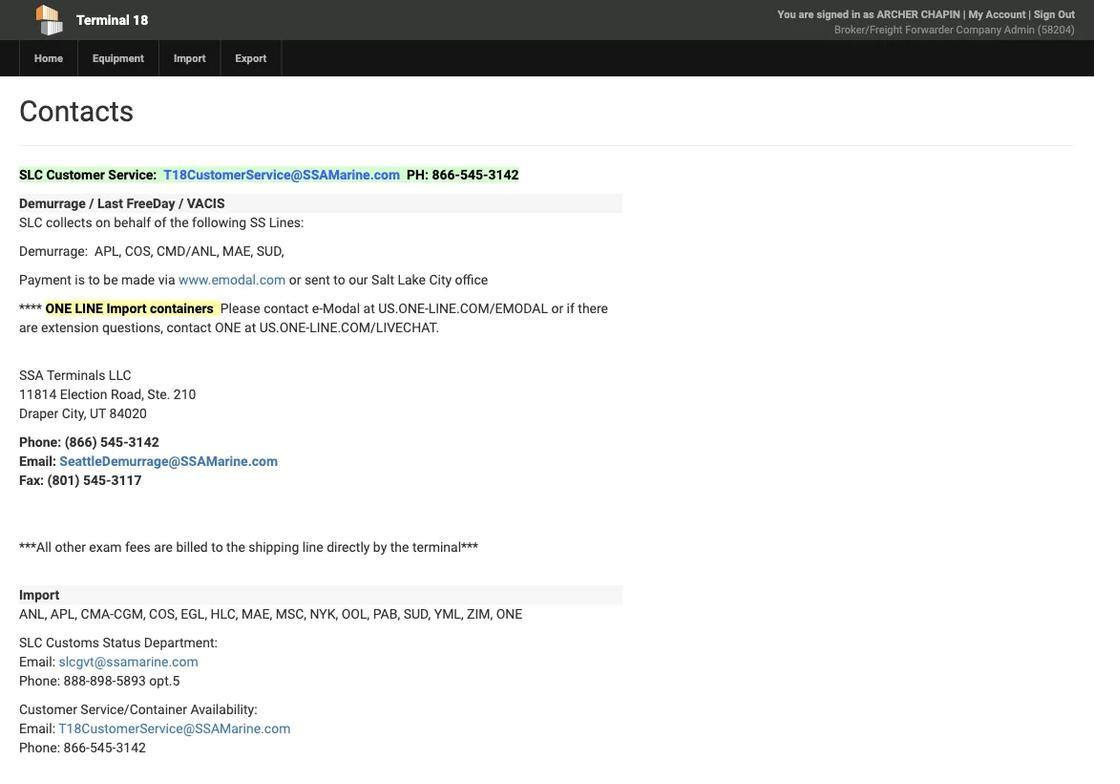 Task type: vqa. For each thing, say whether or not it's contained in the screenshot.
left ARE
yes



Task type: describe. For each thing, give the bounding box(es) containing it.
0 vertical spatial mae,
[[223, 243, 253, 259]]

0 horizontal spatial us.one-
[[259, 319, 310, 335]]

cgm,
[[114, 606, 146, 622]]

slc customer service: t18customerservice@ssamarine.com ph: 866-545-3142
[[19, 167, 519, 182]]

phone: for customer
[[19, 740, 60, 755]]

line.com/livechat.
[[310, 319, 439, 335]]

llc
[[109, 367, 131, 383]]

1 horizontal spatial 866-
[[432, 167, 460, 182]]

there
[[578, 300, 608, 316]]

3142 inside 'phone: (866) 545-3142 email: seattledemurrage@ssamarine.com fax: (801) 545-3117'
[[129, 434, 159, 450]]

freeday
[[126, 195, 175, 211]]

customs
[[46, 635, 99, 650]]

line
[[303, 539, 323, 555]]

1 horizontal spatial at
[[363, 300, 375, 316]]

broker/freight
[[835, 23, 903, 36]]

1 vertical spatial apl,
[[50, 606, 77, 622]]

signed
[[817, 8, 849, 21]]

demurrage
[[19, 195, 86, 211]]

1 vertical spatial sud,
[[404, 606, 431, 622]]

customer inside 'customer service /container availability: email: t18customerservice@ssamarine.com phone: 866-545-3142'
[[19, 702, 77, 717]]

slc collects on behalf of the following ss lines:
[[19, 214, 304, 230]]

our
[[349, 272, 368, 287]]

2 horizontal spatial import
[[174, 52, 206, 64]]

898-
[[90, 673, 116, 689]]

sent
[[305, 272, 330, 287]]

if
[[567, 300, 575, 316]]

slc for slc collects on behalf of the following ss lines:
[[19, 214, 43, 230]]

terminal 18
[[76, 12, 148, 28]]

my
[[969, 8, 984, 21]]

egl,
[[181, 606, 207, 622]]

seattledemurrage@ssamarine.com link
[[60, 453, 278, 469]]

city,
[[62, 405, 86, 421]]

ph:
[[407, 167, 429, 182]]

demurrage / last freeday / vacis
[[19, 195, 225, 211]]

phone: for slc
[[19, 673, 60, 689]]

or for if
[[551, 300, 564, 316]]

***all
[[19, 539, 52, 555]]

1 horizontal spatial to
[[211, 539, 223, 555]]

terminals
[[47, 367, 105, 383]]

are inside please contact e-modal at us.one-line.com/emodal or if there are extension questions, contact one at us.one-line.com/livechat.
[[19, 319, 38, 335]]

please contact e-modal at us.one-line.com/emodal or if there are extension questions, contact one at us.one-line.com/livechat.
[[19, 300, 608, 335]]

0 vertical spatial sud,
[[257, 243, 284, 259]]

is
[[75, 272, 85, 287]]

one inside please contact e-modal at us.one-line.com/emodal or if there are extension questions, contact one at us.one-line.com/livechat.
[[215, 319, 241, 335]]

545- inside 'customer service /container availability: email: t18customerservice@ssamarine.com phone: 866-545-3142'
[[90, 740, 116, 755]]

containers
[[150, 300, 214, 316]]

exam
[[89, 539, 122, 555]]

availability:
[[190, 702, 257, 717]]

ste.
[[147, 386, 170, 402]]

or for sent
[[289, 272, 301, 287]]

slc for slc customs status department: email: slcgvt@ssamarine.com phone: 888-898-5893 opt.5
[[19, 635, 43, 650]]

other
[[55, 539, 86, 555]]

zim,
[[467, 606, 493, 622]]

2 horizontal spatial to
[[334, 272, 345, 287]]

www.emodal.com link
[[179, 272, 286, 287]]

0 horizontal spatial one
[[45, 300, 72, 316]]

billed
[[176, 539, 208, 555]]

extension
[[41, 319, 99, 335]]

hlc,
[[211, 606, 238, 622]]

you
[[778, 8, 796, 21]]

vacis
[[187, 195, 225, 211]]

export
[[236, 52, 267, 64]]

you are signed in as archer chapin | my account | sign out broker/freight forwarder company admin (58204)
[[778, 8, 1075, 36]]

0 vertical spatial t18customerservice@ssamarine.com
[[164, 167, 400, 182]]

salt
[[372, 272, 394, 287]]

0 horizontal spatial the
[[170, 214, 189, 230]]

cmd/anl,
[[157, 243, 219, 259]]

ss
[[250, 214, 266, 230]]

t18customerservice@ssamarine.com inside 'customer service /container availability: email: t18customerservice@ssamarine.com phone: 866-545-3142'
[[58, 721, 291, 736]]

draper
[[19, 405, 59, 421]]

office
[[455, 272, 488, 287]]

out
[[1058, 8, 1075, 21]]

(58204)
[[1038, 23, 1075, 36]]

cma-
[[81, 606, 114, 622]]

in
[[852, 8, 861, 21]]

545- right ph:
[[460, 167, 488, 182]]

are inside you are signed in as archer chapin | my account | sign out broker/freight forwarder company admin (58204)
[[799, 8, 814, 21]]

545- down 84020
[[100, 434, 129, 450]]

payment
[[19, 272, 72, 287]]

866- inside 'customer service /container availability: email: t18customerservice@ssamarine.com phone: 866-545-3142'
[[64, 740, 90, 755]]

fax:
[[19, 472, 44, 488]]

888-
[[64, 673, 90, 689]]

by
[[373, 539, 387, 555]]

1 horizontal spatial us.one-
[[378, 300, 429, 316]]

slc customs status department: email: slcgvt@ssamarine.com phone: 888-898-5893 opt.5
[[19, 635, 218, 689]]

road,
[[111, 386, 144, 402]]

admin
[[1004, 23, 1035, 36]]

ool,
[[342, 606, 370, 622]]

export link
[[220, 40, 281, 76]]

department:
[[144, 635, 218, 650]]

customer service /container availability: email: t18customerservice@ssamarine.com phone: 866-545-3142
[[19, 702, 291, 755]]

pab,
[[373, 606, 400, 622]]

0 vertical spatial t18customerservice@ssamarine.com link
[[164, 167, 400, 182]]

chapin
[[921, 8, 961, 21]]

**** one line import containers
[[19, 300, 217, 316]]

1 vertical spatial at
[[245, 319, 256, 335]]

line
[[75, 300, 103, 316]]

0 horizontal spatial to
[[88, 272, 100, 287]]

import link
[[158, 40, 220, 76]]

of
[[154, 214, 167, 230]]

made
[[121, 272, 155, 287]]



Task type: locate. For each thing, give the bounding box(es) containing it.
apl,
[[95, 243, 122, 259], [50, 606, 77, 622]]

be
[[103, 272, 118, 287]]

terminal
[[76, 12, 130, 28]]

0 horizontal spatial contact
[[167, 319, 212, 335]]

ut
[[90, 405, 106, 421]]

cos, up made
[[125, 243, 153, 259]]

1 vertical spatial are
[[19, 319, 38, 335]]

1 horizontal spatial import
[[106, 300, 147, 316]]

fees are
[[125, 539, 173, 555]]

1 vertical spatial or
[[551, 300, 564, 316]]

3142 down the /container
[[116, 740, 146, 755]]

anl, apl, cma-cgm, cos, egl, hlc, mae, msc, nyk, ool, pab, sud, yml, zim, one
[[19, 606, 523, 622]]

or left if
[[551, 300, 564, 316]]

apl, up be on the left of the page
[[95, 243, 122, 259]]

at down the please
[[245, 319, 256, 335]]

one
[[45, 300, 72, 316], [215, 319, 241, 335], [496, 606, 523, 622]]

1 slc from the top
[[19, 167, 43, 182]]

are right you
[[799, 8, 814, 21]]

1 vertical spatial 3142
[[129, 434, 159, 450]]

1 / from the left
[[89, 195, 94, 211]]

following
[[192, 214, 247, 230]]

0 vertical spatial slc
[[19, 167, 43, 182]]

contacts
[[19, 94, 134, 128]]

866-
[[432, 167, 460, 182], [64, 740, 90, 755]]

3142 up seattledemurrage@ssamarine.com 'link' on the bottom
[[129, 434, 159, 450]]

0 horizontal spatial or
[[289, 272, 301, 287]]

0 vertical spatial phone:
[[19, 434, 61, 450]]

18
[[133, 12, 148, 28]]

us.one- down the please
[[259, 319, 310, 335]]

equipment link
[[77, 40, 158, 76]]

on
[[96, 214, 111, 230]]

0 vertical spatial one
[[45, 300, 72, 316]]

1 vertical spatial t18customerservice@ssamarine.com link
[[58, 721, 291, 736]]

t18customerservice@ssamarine.com
[[164, 167, 400, 182], [58, 721, 291, 736]]

e-
[[312, 300, 323, 316]]

slc up 'demurrage' on the top of the page
[[19, 167, 43, 182]]

one up extension
[[45, 300, 72, 316]]

shipping
[[249, 539, 299, 555]]

1 phone: from the top
[[19, 434, 61, 450]]

3142 right ph:
[[488, 167, 519, 182]]

email: for slc
[[19, 654, 55, 670]]

3 phone: from the top
[[19, 740, 60, 755]]

sud, right pab,
[[404, 606, 431, 622]]

****
[[19, 300, 42, 316]]

/ left last
[[89, 195, 94, 211]]

service
[[81, 702, 124, 717]]

slc down anl,
[[19, 635, 43, 650]]

866- down service
[[64, 740, 90, 755]]

545- right (801)
[[83, 472, 111, 488]]

t18customerservice@ssamarine.com link up the lines:
[[164, 167, 400, 182]]

phone: inside 'phone: (866) 545-3142 email: seattledemurrage@ssamarine.com fax: (801) 545-3117'
[[19, 434, 61, 450]]

sud,
[[257, 243, 284, 259], [404, 606, 431, 622]]

email: for phone:
[[19, 453, 56, 469]]

sign
[[1034, 8, 1056, 21]]

opt.5
[[149, 673, 180, 689]]

cos,
[[125, 243, 153, 259], [149, 606, 178, 622]]

| left sign
[[1029, 8, 1032, 21]]

mae, right hlc,
[[242, 606, 272, 622]]

0 vertical spatial are
[[799, 8, 814, 21]]

t18customerservice@ssamarine.com up the lines:
[[164, 167, 400, 182]]

0 horizontal spatial apl,
[[50, 606, 77, 622]]

545-
[[460, 167, 488, 182], [100, 434, 129, 450], [83, 472, 111, 488], [90, 740, 116, 755]]

email: inside 'customer service /container availability: email: t18customerservice@ssamarine.com phone: 866-545-3142'
[[19, 721, 55, 736]]

1 vertical spatial one
[[215, 319, 241, 335]]

are
[[799, 8, 814, 21], [19, 319, 38, 335]]

84020
[[109, 405, 147, 421]]

***all other exam fees are billed to the shipping line directly by the terminal***
[[19, 539, 479, 555]]

2 vertical spatial email:
[[19, 721, 55, 736]]

one right zim,
[[496, 606, 523, 622]]

company
[[957, 23, 1002, 36]]

0 horizontal spatial import
[[19, 587, 59, 603]]

1 horizontal spatial one
[[215, 319, 241, 335]]

city
[[429, 272, 452, 287]]

www.emodal.com
[[179, 272, 286, 287]]

0 vertical spatial cos,
[[125, 243, 153, 259]]

t18customerservice@ssamarine.com link down the /container
[[58, 721, 291, 736]]

as
[[863, 8, 875, 21]]

/ left 'vacis'
[[179, 195, 184, 211]]

2 horizontal spatial the
[[390, 539, 409, 555]]

election
[[60, 386, 107, 402]]

equipment
[[93, 52, 144, 64]]

0 horizontal spatial are
[[19, 319, 38, 335]]

to right is
[[88, 272, 100, 287]]

email: inside slc customs status department: email: slcgvt@ssamarine.com phone: 888-898-5893 opt.5
[[19, 654, 55, 670]]

to right billed
[[211, 539, 223, 555]]

1 vertical spatial 866-
[[64, 740, 90, 755]]

1 | from the left
[[963, 8, 966, 21]]

phone: (866) 545-3142 email: seattledemurrage@ssamarine.com fax: (801) 545-3117
[[19, 434, 278, 488]]

2 vertical spatial 3142
[[116, 740, 146, 755]]

archer
[[877, 8, 919, 21]]

210
[[174, 386, 196, 402]]

2 | from the left
[[1029, 8, 1032, 21]]

1 vertical spatial email:
[[19, 654, 55, 670]]

or left sent at the left top of page
[[289, 272, 301, 287]]

slc
[[19, 167, 43, 182], [19, 214, 43, 230], [19, 635, 43, 650]]

(866)
[[65, 434, 97, 450]]

import up anl,
[[19, 587, 59, 603]]

seattledemurrage@ssamarine.com
[[60, 453, 278, 469]]

0 horizontal spatial sud,
[[257, 243, 284, 259]]

0 vertical spatial or
[[289, 272, 301, 287]]

status
[[103, 635, 141, 650]]

1 horizontal spatial sud,
[[404, 606, 431, 622]]

(801)
[[47, 472, 80, 488]]

directly
[[327, 539, 370, 555]]

0 vertical spatial 866-
[[432, 167, 460, 182]]

0 horizontal spatial at
[[245, 319, 256, 335]]

0 vertical spatial customer
[[46, 167, 105, 182]]

slcgvt@ssamarine.com
[[59, 654, 198, 670]]

payment is to be made via www.emodal.com or sent to our salt lake city office
[[19, 272, 488, 287]]

2 phone: from the top
[[19, 673, 60, 689]]

to left our
[[334, 272, 345, 287]]

1 vertical spatial contact
[[167, 319, 212, 335]]

msc,
[[276, 606, 307, 622]]

please
[[220, 300, 260, 316]]

2 / from the left
[[179, 195, 184, 211]]

line.com/emodal
[[429, 300, 548, 316]]

2 horizontal spatial one
[[496, 606, 523, 622]]

slcgvt@ssamarine.com link
[[59, 654, 198, 670]]

or inside please contact e-modal at us.one-line.com/emodal or if there are extension questions, contact one at us.one-line.com/livechat.
[[551, 300, 564, 316]]

contact down containers
[[167, 319, 212, 335]]

3117
[[111, 472, 142, 488]]

3142 inside 'customer service /container availability: email: t18customerservice@ssamarine.com phone: 866-545-3142'
[[116, 740, 146, 755]]

home
[[34, 52, 63, 64]]

customer up 'demurrage' on the top of the page
[[46, 167, 105, 182]]

1 vertical spatial import
[[106, 300, 147, 316]]

2 email: from the top
[[19, 654, 55, 670]]

contact
[[264, 300, 309, 316], [167, 319, 212, 335]]

apl, up 'customs' in the left bottom of the page
[[50, 606, 77, 622]]

1 horizontal spatial or
[[551, 300, 564, 316]]

contact left e- in the top of the page
[[264, 300, 309, 316]]

2 vertical spatial slc
[[19, 635, 43, 650]]

are down '****'
[[19, 319, 38, 335]]

3 email: from the top
[[19, 721, 55, 736]]

import down terminal 18 'link'
[[174, 52, 206, 64]]

questions,
[[102, 319, 163, 335]]

one down the please
[[215, 319, 241, 335]]

0 vertical spatial email:
[[19, 453, 56, 469]]

us.one- down lake
[[378, 300, 429, 316]]

forwarder
[[906, 23, 954, 36]]

my account link
[[969, 8, 1026, 21]]

the left shipping
[[226, 539, 245, 555]]

account
[[986, 8, 1026, 21]]

slc inside slc customs status department: email: slcgvt@ssamarine.com phone: 888-898-5893 opt.5
[[19, 635, 43, 650]]

0 horizontal spatial /
[[89, 195, 94, 211]]

1 horizontal spatial |
[[1029, 8, 1032, 21]]

1 horizontal spatial are
[[799, 8, 814, 21]]

email: for customer
[[19, 721, 55, 736]]

the right the of
[[170, 214, 189, 230]]

2 vertical spatial import
[[19, 587, 59, 603]]

the right by
[[390, 539, 409, 555]]

modal
[[323, 300, 360, 316]]

phone: inside 'customer service /container availability: email: t18customerservice@ssamarine.com phone: 866-545-3142'
[[19, 740, 60, 755]]

| left my
[[963, 8, 966, 21]]

ssa terminals llc 11814 election road, ste. 210 draper city, ut 84020
[[19, 367, 196, 421]]

email: inside 'phone: (866) 545-3142 email: seattledemurrage@ssamarine.com fax: (801) 545-3117'
[[19, 453, 56, 469]]

11814
[[19, 386, 57, 402]]

2 vertical spatial one
[[496, 606, 523, 622]]

at up line.com/livechat.
[[363, 300, 375, 316]]

t18customerservice@ssamarine.com link
[[164, 167, 400, 182], [58, 721, 291, 736]]

lake
[[398, 272, 426, 287]]

1 horizontal spatial contact
[[264, 300, 309, 316]]

phone: inside slc customs status department: email: slcgvt@ssamarine.com phone: 888-898-5893 opt.5
[[19, 673, 60, 689]]

sud, down ss on the top left of page
[[257, 243, 284, 259]]

mae, up www.emodal.com link
[[223, 243, 253, 259]]

via
[[158, 272, 175, 287]]

t18customerservice@ssamarine.com down the /container
[[58, 721, 291, 736]]

0 horizontal spatial 866-
[[64, 740, 90, 755]]

demurrage:  apl, cos, cmd/anl, mae, sud,
[[19, 243, 284, 259]]

1 vertical spatial mae,
[[242, 606, 272, 622]]

2 vertical spatial phone:
[[19, 740, 60, 755]]

cos, left the egl,
[[149, 606, 178, 622]]

service:
[[108, 167, 157, 182]]

2 slc from the top
[[19, 214, 43, 230]]

1 horizontal spatial apl,
[[95, 243, 122, 259]]

3 slc from the top
[[19, 635, 43, 650]]

0 vertical spatial contact
[[264, 300, 309, 316]]

the
[[170, 214, 189, 230], [226, 539, 245, 555], [390, 539, 409, 555]]

545- down service
[[90, 740, 116, 755]]

0 vertical spatial us.one-
[[378, 300, 429, 316]]

0 vertical spatial at
[[363, 300, 375, 316]]

slc for slc customer service: t18customerservice@ssamarine.com ph: 866-545-3142
[[19, 167, 43, 182]]

anl,
[[19, 606, 47, 622]]

customer down "888-"
[[19, 702, 77, 717]]

1 horizontal spatial the
[[226, 539, 245, 555]]

1 vertical spatial cos,
[[149, 606, 178, 622]]

1 vertical spatial customer
[[19, 702, 77, 717]]

0 vertical spatial apl,
[[95, 243, 122, 259]]

0 vertical spatial import
[[174, 52, 206, 64]]

1 vertical spatial t18customerservice@ssamarine.com
[[58, 721, 291, 736]]

home link
[[19, 40, 77, 76]]

yml,
[[434, 606, 464, 622]]

1 email: from the top
[[19, 453, 56, 469]]

5893
[[116, 673, 146, 689]]

ssa
[[19, 367, 44, 383]]

1 vertical spatial slc
[[19, 214, 43, 230]]

1 vertical spatial us.one-
[[259, 319, 310, 335]]

import up questions, at the top left of the page
[[106, 300, 147, 316]]

slc down 'demurrage' on the top of the page
[[19, 214, 43, 230]]

866- right ph:
[[432, 167, 460, 182]]

0 horizontal spatial |
[[963, 8, 966, 21]]

1 horizontal spatial /
[[179, 195, 184, 211]]

1 vertical spatial phone:
[[19, 673, 60, 689]]

0 vertical spatial 3142
[[488, 167, 519, 182]]

import
[[174, 52, 206, 64], [106, 300, 147, 316], [19, 587, 59, 603]]



